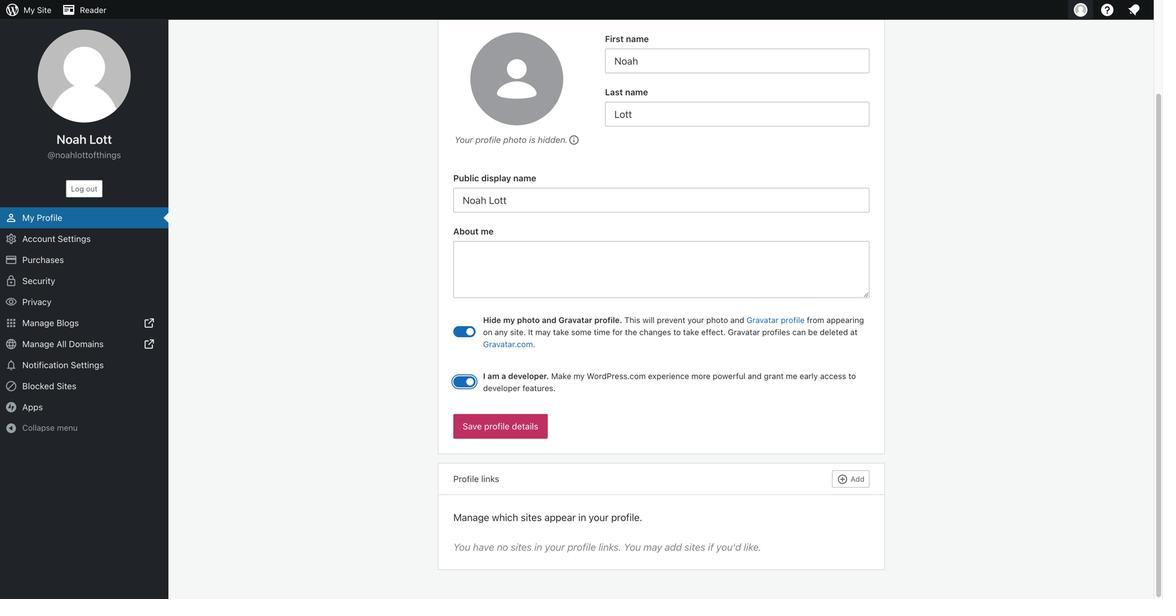 Task type: vqa. For each thing, say whether or not it's contained in the screenshot.
Settings
yes



Task type: locate. For each thing, give the bounding box(es) containing it.
apps link
[[0, 397, 168, 418]]

menu
[[57, 423, 78, 433]]

to
[[673, 328, 681, 337], [849, 372, 856, 381]]

which
[[492, 512, 518, 524]]

sites right the which
[[521, 512, 542, 524]]

from
[[807, 316, 824, 325]]

photo up the it
[[517, 316, 540, 325]]

0 vertical spatial profile
[[37, 213, 62, 223]]

collapse
[[22, 423, 55, 433]]

first name
[[605, 34, 649, 44]]

2 vertical spatial your
[[545, 542, 565, 553]]

settings for notification settings
[[71, 360, 104, 370]]

in down manage which sites appear in your profile.
[[534, 542, 542, 553]]

settings
[[58, 234, 91, 244], [71, 360, 104, 370]]

0 vertical spatial manage
[[22, 318, 54, 328]]

manage all domains
[[22, 339, 104, 349]]

you
[[453, 542, 470, 553], [624, 542, 641, 553]]

1 vertical spatial me
[[786, 372, 798, 381]]

1 vertical spatial your
[[589, 512, 609, 524]]

your up effect.
[[688, 316, 704, 325]]

privacy
[[22, 297, 51, 307]]

1 horizontal spatial profile
[[453, 474, 479, 484]]

0 horizontal spatial take
[[553, 328, 569, 337]]

noah lott image
[[38, 30, 131, 123]]

manage up notification
[[22, 339, 54, 349]]

you right links. on the right
[[624, 542, 641, 553]]

the
[[625, 328, 637, 337]]

2 horizontal spatial your
[[688, 316, 704, 325]]

profile right save
[[484, 422, 510, 432]]

gravatar
[[559, 316, 592, 325], [747, 316, 779, 325], [728, 328, 760, 337]]

0 vertical spatial my
[[24, 5, 35, 15]]

my
[[24, 5, 35, 15], [22, 213, 34, 223]]

may left 'add'
[[644, 542, 662, 553]]

this will prevent your photo and gravatar profile
[[625, 316, 805, 325]]

about
[[453, 226, 479, 237]]

1 horizontal spatial me
[[786, 372, 798, 381]]

your up the you have no sites in your profile links. you may add sites if you'd like.
[[589, 512, 609, 524]]

links
[[481, 474, 499, 484]]

0 vertical spatial in
[[578, 512, 586, 524]]

2 horizontal spatial and
[[748, 372, 762, 381]]

to down prevent
[[673, 328, 681, 337]]

hide my photo and gravatar profile.
[[483, 316, 622, 325]]

1 vertical spatial to
[[849, 372, 856, 381]]

1 vertical spatial my
[[22, 213, 34, 223]]

on
[[483, 328, 493, 337]]

name right first
[[626, 34, 649, 44]]

settings down domains
[[71, 360, 104, 370]]

my inside make my wordpress.com experience more powerful and grant me early access to developer features.
[[574, 372, 585, 381]]

noah
[[57, 132, 87, 147]]

me
[[481, 226, 494, 237], [786, 372, 798, 381]]

1 horizontal spatial to
[[849, 372, 856, 381]]

add button
[[832, 471, 870, 488]]

0 horizontal spatial my
[[503, 316, 515, 325]]

0 horizontal spatial me
[[481, 226, 494, 237]]

0 horizontal spatial your
[[545, 542, 565, 553]]

2 vertical spatial manage
[[453, 512, 489, 524]]

in right appear
[[578, 512, 586, 524]]

powerful
[[713, 372, 746, 381]]

manage for manage blogs
[[22, 318, 54, 328]]

name right last
[[625, 87, 648, 97]]

my left site
[[24, 5, 35, 15]]

1 horizontal spatial you
[[624, 542, 641, 553]]

access
[[820, 372, 846, 381]]

your for profile
[[545, 542, 565, 553]]

1 vertical spatial name
[[625, 87, 648, 97]]

0 vertical spatial settings
[[58, 234, 91, 244]]

my right person icon
[[22, 213, 34, 223]]

1 horizontal spatial take
[[683, 328, 699, 337]]

wordpress.com
[[587, 372, 646, 381]]

0 vertical spatial my
[[503, 316, 515, 325]]

name
[[626, 34, 649, 44], [625, 87, 648, 97], [513, 173, 536, 183]]

gravatar.com
[[483, 340, 533, 349]]

you left have
[[453, 542, 470, 553]]

appear
[[545, 512, 576, 524]]

me left the early
[[786, 372, 798, 381]]

deleted
[[820, 328, 848, 337]]

your
[[688, 316, 704, 325], [589, 512, 609, 524], [545, 542, 565, 553]]

1 vertical spatial manage
[[22, 339, 54, 349]]

block image
[[5, 380, 17, 393]]

add
[[851, 475, 865, 484]]

collapse menu
[[22, 423, 78, 433]]

1 vertical spatial my
[[574, 372, 585, 381]]

gravatar up the profiles
[[747, 316, 779, 325]]

photo left the is
[[503, 135, 527, 145]]

developer
[[483, 384, 520, 393]]

profile
[[476, 135, 501, 145], [781, 316, 805, 325], [484, 422, 510, 432], [568, 542, 596, 553]]

sites
[[521, 512, 542, 524], [511, 542, 532, 553], [685, 542, 706, 553]]

@
[[47, 150, 55, 160]]

settings down 'my profile' link at the top left of page
[[58, 234, 91, 244]]

1 horizontal spatial your
[[589, 512, 609, 524]]

main content containing manage which sites appear in your profile.
[[439, 0, 885, 570]]

profile up can
[[781, 316, 805, 325]]

0 vertical spatial may
[[535, 328, 551, 337]]

0 horizontal spatial in
[[534, 542, 542, 553]]

privacy link
[[0, 292, 168, 313]]

will
[[643, 316, 655, 325]]

me right the about
[[481, 226, 494, 237]]

your for profile.
[[589, 512, 609, 524]]

purchases
[[22, 255, 64, 265]]

0 horizontal spatial you
[[453, 542, 470, 553]]

1 horizontal spatial may
[[644, 542, 662, 553]]

0 horizontal spatial and
[[542, 316, 557, 325]]

last name
[[605, 87, 648, 97]]

0 vertical spatial me
[[481, 226, 494, 237]]

2 vertical spatial name
[[513, 173, 536, 183]]

0 vertical spatial to
[[673, 328, 681, 337]]

sites left if
[[685, 542, 706, 553]]

in for appear
[[578, 512, 586, 524]]

manage inside main content
[[453, 512, 489, 524]]

log
[[71, 185, 84, 193]]

settings for account settings
[[58, 234, 91, 244]]

1 vertical spatial in
[[534, 542, 542, 553]]

profile left links
[[453, 474, 479, 484]]

take down hide my photo and gravatar profile.
[[553, 328, 569, 337]]

1 horizontal spatial in
[[578, 512, 586, 524]]

manage for manage which sites appear in your profile.
[[453, 512, 489, 524]]

gravatar right effect.
[[728, 328, 760, 337]]

last name group
[[605, 86, 870, 127]]

profile. up links. on the right
[[611, 512, 642, 524]]

0 horizontal spatial may
[[535, 328, 551, 337]]

domains
[[69, 339, 104, 349]]

profile. up time on the bottom
[[595, 316, 622, 325]]

is
[[529, 135, 536, 145]]

blocked
[[22, 381, 54, 392]]

log out button
[[66, 180, 102, 198]]

profile links
[[453, 474, 499, 484]]

person image
[[5, 212, 17, 224]]

in
[[578, 512, 586, 524], [534, 542, 542, 553]]

credit_card image
[[5, 254, 17, 266]]

profile
[[37, 213, 62, 223], [453, 474, 479, 484]]

my up any
[[503, 316, 515, 325]]

profile up the account settings
[[37, 213, 62, 223]]

manage up have
[[453, 512, 489, 524]]

main content
[[439, 0, 885, 570]]

take left effect.
[[683, 328, 699, 337]]

save
[[463, 422, 482, 432]]

settings inside "link"
[[58, 234, 91, 244]]

to right the access
[[849, 372, 856, 381]]

blocked sites
[[22, 381, 76, 392]]

0 horizontal spatial profile
[[37, 213, 62, 223]]

0 vertical spatial name
[[626, 34, 649, 44]]

1 vertical spatial settings
[[71, 360, 104, 370]]

may right the it
[[535, 328, 551, 337]]

effect.
[[701, 328, 726, 337]]

1 horizontal spatial and
[[731, 316, 744, 325]]

more information image
[[568, 134, 579, 145]]

0 horizontal spatial to
[[673, 328, 681, 337]]

this
[[625, 316, 640, 325]]

1 horizontal spatial my
[[574, 372, 585, 381]]

account settings
[[22, 234, 91, 244]]

may
[[535, 328, 551, 337], [644, 542, 662, 553]]

about me
[[453, 226, 494, 237]]

my
[[503, 316, 515, 325], [574, 372, 585, 381]]

my for my site
[[24, 5, 35, 15]]

noahlottofthings
[[55, 150, 121, 160]]

your
[[455, 135, 473, 145]]

your down appear
[[545, 542, 565, 553]]

noah lott @ noahlottofthings
[[47, 132, 121, 160]]

manage down privacy at the left of the page
[[22, 318, 54, 328]]

collapse menu link
[[0, 418, 168, 439]]

manage which sites appear in your profile.
[[453, 512, 642, 524]]

name right display
[[513, 173, 536, 183]]

profile right your
[[476, 135, 501, 145]]

account settings link
[[0, 229, 168, 250]]

1 vertical spatial may
[[644, 542, 662, 553]]

photo
[[503, 135, 527, 145], [517, 316, 540, 325], [706, 316, 728, 325]]

can
[[793, 328, 806, 337]]

my right make at left bottom
[[574, 372, 585, 381]]

photo for is
[[503, 135, 527, 145]]

about me group
[[453, 225, 870, 302]]



Task type: describe. For each thing, give the bounding box(es) containing it.
language image
[[5, 338, 17, 351]]

for
[[613, 328, 623, 337]]

security
[[22, 276, 55, 286]]

sites right the no
[[511, 542, 532, 553]]

my for my profile
[[22, 213, 34, 223]]

blocked sites link
[[0, 376, 168, 397]]

blogs
[[57, 318, 79, 328]]

may inside from appearing on any site. it may take some time for the changes to take effect. gravatar profiles can be deleted at gravatar.com .
[[535, 328, 551, 337]]

a
[[502, 372, 506, 381]]

time
[[594, 328, 610, 337]]

save profile details
[[463, 422, 538, 432]]

2 you from the left
[[624, 542, 641, 553]]

from appearing on any site. it may take some time for the changes to take effect. gravatar profiles can be deleted at gravatar.com .
[[483, 316, 864, 349]]

to inside make my wordpress.com experience more powerful and grant me early access to developer features.
[[849, 372, 856, 381]]

like.
[[744, 542, 762, 553]]

sites
[[57, 381, 76, 392]]

reader link
[[56, 0, 111, 20]]

site.
[[510, 328, 526, 337]]

reader
[[80, 5, 106, 15]]

my site
[[24, 5, 51, 15]]

my for hide
[[503, 316, 515, 325]]

save profile details button
[[453, 414, 548, 439]]

some
[[571, 328, 592, 337]]

apps image
[[5, 317, 17, 330]]

1 you from the left
[[453, 542, 470, 553]]

gravatar up some
[[559, 316, 592, 325]]

1 take from the left
[[553, 328, 569, 337]]

manage blogs link
[[0, 313, 168, 334]]

it
[[528, 328, 533, 337]]

you have no sites in your profile links. you may add sites if you'd like.
[[453, 542, 762, 553]]

notification settings
[[22, 360, 104, 370]]

my profile link
[[0, 208, 168, 229]]

gravatar inside from appearing on any site. it may take some time for the changes to take effect. gravatar profiles can be deleted at gravatar.com .
[[728, 328, 760, 337]]

hide
[[483, 316, 501, 325]]

lock image
[[5, 275, 17, 287]]

my profile
[[22, 213, 62, 223]]

in for sites
[[534, 542, 542, 553]]

make my wordpress.com experience more powerful and grant me early access to developer features.
[[483, 372, 856, 393]]

manage for manage all domains
[[22, 339, 54, 349]]

developer.
[[508, 372, 549, 381]]

First name text field
[[605, 49, 870, 73]]

links.
[[599, 542, 621, 553]]

apps
[[22, 402, 43, 413]]

hidden.
[[538, 135, 568, 145]]

gravatar.com link
[[483, 340, 533, 349]]

and inside make my wordpress.com experience more powerful and grant me early access to developer features.
[[748, 372, 762, 381]]

purchases link
[[0, 250, 168, 271]]

early
[[800, 372, 818, 381]]

manage all domains link
[[0, 334, 168, 355]]

0 vertical spatial profile.
[[595, 316, 622, 325]]

photo for and
[[517, 316, 540, 325]]

features.
[[523, 384, 556, 393]]

me inside group
[[481, 226, 494, 237]]

last
[[605, 87, 623, 97]]

.
[[533, 340, 535, 349]]

manage your notifications image
[[1127, 2, 1142, 17]]

Last name text field
[[605, 102, 870, 127]]

photo up effect.
[[706, 316, 728, 325]]

notification
[[22, 360, 68, 370]]

account
[[22, 234, 55, 244]]

me inside make my wordpress.com experience more powerful and grant me early access to developer features.
[[786, 372, 798, 381]]

security link
[[0, 271, 168, 292]]

first name group
[[605, 33, 870, 73]]

first
[[605, 34, 624, 44]]

1 vertical spatial profile
[[453, 474, 479, 484]]

name for last name
[[625, 87, 648, 97]]

you'd
[[716, 542, 741, 553]]

help image
[[1100, 2, 1115, 17]]

notification settings link
[[0, 355, 168, 376]]

settings image
[[5, 233, 17, 245]]

add
[[665, 542, 682, 553]]

public display name group
[[453, 172, 870, 213]]

i am a developer.
[[483, 372, 549, 381]]

Public display name text field
[[453, 188, 870, 213]]

if
[[708, 542, 714, 553]]

experience
[[648, 372, 689, 381]]

all
[[57, 339, 66, 349]]

at
[[850, 328, 858, 337]]

0 vertical spatial your
[[688, 316, 704, 325]]

changes
[[639, 328, 671, 337]]

1 vertical spatial profile.
[[611, 512, 642, 524]]

profile inside "button"
[[484, 422, 510, 432]]

my site link
[[0, 0, 56, 20]]

manage blogs
[[22, 318, 79, 328]]

2 take from the left
[[683, 328, 699, 337]]

name for first name
[[626, 34, 649, 44]]

to inside from appearing on any site. it may take some time for the changes to take effect. gravatar profiles can be deleted at gravatar.com .
[[673, 328, 681, 337]]

am
[[488, 372, 500, 381]]

i
[[483, 372, 486, 381]]

gravatar profile link
[[747, 316, 805, 325]]

make
[[551, 372, 571, 381]]

notifications image
[[5, 359, 17, 372]]

my for make
[[574, 372, 585, 381]]

profile left links. on the right
[[568, 542, 596, 553]]

no
[[497, 542, 508, 553]]

public display name
[[453, 173, 536, 183]]

lott
[[89, 132, 112, 147]]

have
[[473, 542, 494, 553]]

About me text field
[[453, 241, 870, 298]]

your profile photo is hidden.
[[455, 135, 568, 145]]

any
[[495, 328, 508, 337]]

profiles
[[762, 328, 790, 337]]

details
[[512, 422, 538, 432]]

visibility image
[[5, 296, 17, 308]]

prevent
[[657, 316, 686, 325]]

my profile image
[[1074, 3, 1088, 17]]



